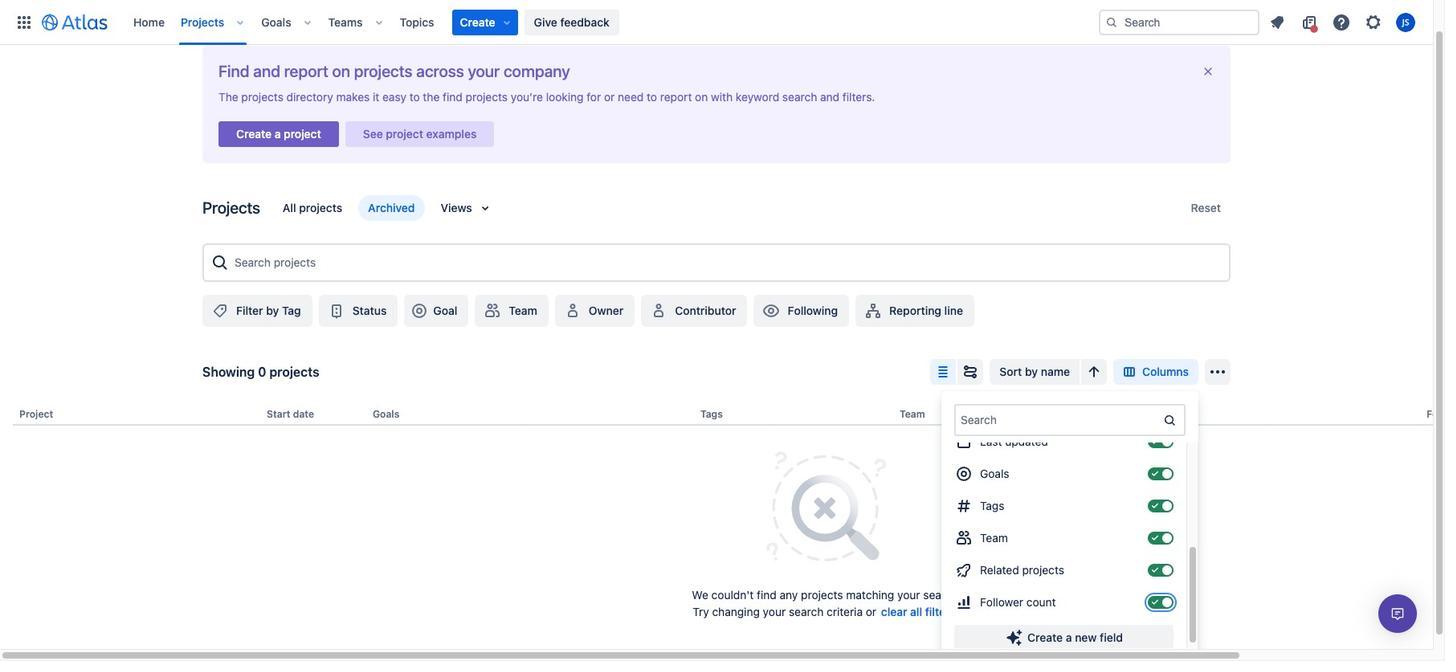 Task type: locate. For each thing, give the bounding box(es) containing it.
create down the
[[236, 127, 272, 141]]

clear all filters button
[[880, 603, 957, 623]]

2 project from the left
[[386, 127, 423, 141]]

1 vertical spatial a
[[1066, 631, 1072, 644]]

projects right 0
[[269, 365, 319, 379]]

follower count
[[980, 595, 1056, 609]]

2 vertical spatial goals
[[980, 467, 1010, 480]]

search field down "name"
[[956, 406, 1160, 435]]

across
[[416, 62, 464, 80]]

1 vertical spatial related
[[980, 563, 1019, 577]]

1 vertical spatial report
[[660, 90, 692, 104]]

1 vertical spatial on
[[695, 90, 708, 104]]

and right find
[[253, 62, 280, 80]]

on up makes
[[332, 62, 350, 80]]

1 vertical spatial find
[[757, 588, 777, 602]]

projects link
[[176, 9, 229, 35]]

on
[[332, 62, 350, 80], [695, 90, 708, 104]]

0 vertical spatial search field
[[1099, 9, 1260, 35]]

your up all
[[897, 588, 920, 602]]

create inside create a new field button
[[1028, 631, 1063, 644]]

goal
[[433, 304, 457, 317]]

0 horizontal spatial project
[[284, 127, 321, 141]]

home link
[[129, 9, 170, 35]]

goals inside top element
[[261, 15, 291, 29]]

account image
[[1396, 12, 1416, 32]]

related down 'reverse sort order' icon
[[1099, 408, 1135, 420]]

1 vertical spatial and
[[820, 90, 840, 104]]

2 horizontal spatial create
[[1028, 631, 1063, 644]]

Search field
[[1099, 9, 1260, 35], [956, 406, 1160, 435]]

on left with
[[695, 90, 708, 104]]

0 vertical spatial projects
[[181, 15, 224, 29]]

related up follower
[[980, 563, 1019, 577]]

project inside button
[[284, 127, 321, 141]]

0
[[258, 365, 266, 379]]

1 horizontal spatial related
[[1099, 408, 1135, 420]]

projects right all on the top of page
[[299, 201, 342, 215]]

1 vertical spatial goals
[[373, 408, 400, 420]]

filter by tag button
[[202, 295, 312, 327]]

create a new field
[[1028, 631, 1123, 644]]

related projects
[[1099, 408, 1177, 420], [980, 563, 1064, 577]]

project
[[284, 127, 321, 141], [386, 127, 423, 141]]

search field up close banner icon
[[1099, 9, 1260, 35]]

1 horizontal spatial or
[[866, 605, 877, 618]]

for
[[587, 90, 601, 104]]

2 horizontal spatial team
[[980, 531, 1008, 545]]

create down the count
[[1028, 631, 1063, 644]]

projects inside all projects button
[[299, 201, 342, 215]]

your down any
[[763, 605, 786, 618]]

1 vertical spatial your
[[897, 588, 920, 602]]

create inside create dropdown button
[[460, 15, 495, 29]]

search right keyword
[[782, 90, 817, 104]]

related
[[1099, 408, 1135, 420], [980, 563, 1019, 577]]

by right sort
[[1025, 365, 1038, 378]]

1 horizontal spatial team
[[900, 408, 925, 420]]

1 horizontal spatial project
[[386, 127, 423, 141]]

or
[[604, 90, 615, 104], [866, 605, 877, 618]]

1 vertical spatial by
[[1025, 365, 1038, 378]]

a for project
[[275, 127, 281, 141]]

goals
[[261, 15, 291, 29], [373, 408, 400, 420], [980, 467, 1010, 480]]

projects left you're
[[466, 90, 508, 104]]

projects
[[354, 62, 413, 80], [241, 90, 284, 104], [466, 90, 508, 104], [299, 201, 342, 215], [269, 365, 319, 379], [1138, 408, 1177, 420], [1022, 563, 1064, 577], [801, 588, 843, 602]]

1 horizontal spatial to
[[647, 90, 657, 104]]

0 vertical spatial team
[[509, 304, 537, 317]]

need
[[618, 90, 644, 104]]

create inside create a project button
[[236, 127, 272, 141]]

any
[[780, 588, 798, 602]]

1 horizontal spatial create
[[460, 15, 495, 29]]

display as timeline image
[[961, 362, 980, 382]]

sort by name button
[[990, 359, 1080, 385]]

and left filters. on the top
[[820, 90, 840, 104]]

projects
[[181, 15, 224, 29], [202, 198, 260, 217]]

1 horizontal spatial a
[[1066, 631, 1072, 644]]

0 horizontal spatial create
[[236, 127, 272, 141]]

field
[[1100, 631, 1123, 644]]

reporting line
[[890, 304, 963, 317]]

1 horizontal spatial your
[[763, 605, 786, 618]]

0 vertical spatial create
[[460, 15, 495, 29]]

1 vertical spatial create
[[236, 127, 272, 141]]

by for sort
[[1025, 365, 1038, 378]]

.
[[957, 605, 961, 618]]

1 horizontal spatial by
[[1025, 365, 1038, 378]]

your right across
[[468, 62, 500, 80]]

find right the the
[[443, 90, 463, 104]]

settings image
[[1364, 12, 1383, 32]]

1 vertical spatial search field
[[956, 406, 1160, 435]]

tag image
[[210, 301, 230, 321]]

create right topics
[[460, 15, 495, 29]]

all
[[283, 201, 296, 215]]

by
[[266, 304, 279, 317], [1025, 365, 1038, 378]]

1 vertical spatial or
[[866, 605, 877, 618]]

columns
[[1142, 365, 1189, 378]]

1 project from the left
[[284, 127, 321, 141]]

help image
[[1332, 12, 1351, 32]]

0 vertical spatial by
[[266, 304, 279, 317]]

0 horizontal spatial tags
[[701, 408, 723, 420]]

2 horizontal spatial your
[[897, 588, 920, 602]]

by inside popup button
[[1025, 365, 1038, 378]]

filters
[[925, 605, 956, 619]]

archived button
[[358, 195, 425, 221]]

0 horizontal spatial a
[[275, 127, 281, 141]]

related projects up follower count
[[980, 563, 1064, 577]]

open intercom messenger image
[[1388, 604, 1408, 623]]

to left the the
[[409, 90, 420, 104]]

sort by name
[[1000, 365, 1070, 378]]

projects inside top element
[[181, 15, 224, 29]]

2 vertical spatial your
[[763, 605, 786, 618]]

display as list image
[[934, 362, 953, 382]]

showing 0 projects
[[202, 365, 319, 379]]

0 vertical spatial and
[[253, 62, 280, 80]]

top element
[[10, 0, 1099, 45]]

changing
[[712, 605, 760, 618]]

create
[[460, 15, 495, 29], [236, 127, 272, 141], [1028, 631, 1063, 644]]

1 horizontal spatial related projects
[[1099, 408, 1177, 420]]

1 vertical spatial related projects
[[980, 563, 1064, 577]]

0 vertical spatial related projects
[[1099, 408, 1177, 420]]

create a project button
[[219, 116, 339, 152]]

0 horizontal spatial and
[[253, 62, 280, 80]]

by inside button
[[266, 304, 279, 317]]

0 horizontal spatial by
[[266, 304, 279, 317]]

banner
[[0, 0, 1433, 45]]

find and report on projects across your company
[[219, 62, 570, 80]]

try
[[693, 605, 709, 618]]

0 vertical spatial your
[[468, 62, 500, 80]]

a inside button
[[275, 127, 281, 141]]

0 horizontal spatial related projects
[[980, 563, 1064, 577]]

1 horizontal spatial tags
[[980, 499, 1005, 513]]

1 vertical spatial search
[[789, 605, 824, 618]]

Search projects field
[[230, 248, 1223, 277]]

2 vertical spatial create
[[1028, 631, 1063, 644]]

close banner image
[[1202, 65, 1215, 78]]

0 horizontal spatial to
[[409, 90, 420, 104]]

search down any
[[789, 605, 824, 618]]

projects right home
[[181, 15, 224, 29]]

0 horizontal spatial goals
[[261, 15, 291, 29]]

updated
[[1005, 435, 1048, 448]]

find
[[443, 90, 463, 104], [757, 588, 777, 602]]

matching
[[846, 588, 894, 602]]

give
[[534, 15, 557, 29]]

by left 'tag'
[[266, 304, 279, 317]]

or right for
[[604, 90, 615, 104]]

filters.
[[843, 90, 875, 104]]

feedback
[[560, 15, 610, 29]]

0 vertical spatial or
[[604, 90, 615, 104]]

0 horizontal spatial or
[[604, 90, 615, 104]]

report right need
[[660, 90, 692, 104]]

2 vertical spatial team
[[980, 531, 1008, 545]]

banner containing home
[[0, 0, 1433, 45]]

examples
[[426, 127, 477, 141]]

projects up search projects icon
[[202, 198, 260, 217]]

keyword
[[736, 90, 779, 104]]

0 vertical spatial goals
[[261, 15, 291, 29]]

topics
[[400, 15, 434, 29]]

0 horizontal spatial your
[[468, 62, 500, 80]]

project right see on the top
[[386, 127, 423, 141]]

0 vertical spatial find
[[443, 90, 463, 104]]

contributor button
[[641, 295, 748, 327]]

find left any
[[757, 588, 777, 602]]

follo
[[1427, 408, 1445, 420]]

report up directory at the left of the page
[[284, 62, 328, 80]]

team inside button
[[509, 304, 537, 317]]

project inside button
[[386, 127, 423, 141]]

project down directory at the left of the page
[[284, 127, 321, 141]]

or inside we couldn't find any projects matching your search. try changing your search criteria or clear all filters .
[[866, 605, 877, 618]]

1 horizontal spatial goals
[[373, 408, 400, 420]]

your
[[468, 62, 500, 80], [897, 588, 920, 602], [763, 605, 786, 618]]

search projects image
[[210, 253, 230, 272]]

0 horizontal spatial related
[[980, 563, 1019, 577]]

company
[[504, 62, 570, 80]]

owner
[[589, 304, 624, 317]]

views button
[[431, 195, 504, 221]]

a inside button
[[1066, 631, 1072, 644]]

team
[[509, 304, 537, 317], [900, 408, 925, 420], [980, 531, 1008, 545]]

or down matching
[[866, 605, 877, 618]]

0 vertical spatial a
[[275, 127, 281, 141]]

projects up the criteria
[[801, 588, 843, 602]]

related projects down columns popup button
[[1099, 408, 1177, 420]]

1 horizontal spatial find
[[757, 588, 777, 602]]

0 horizontal spatial team
[[509, 304, 537, 317]]

0 vertical spatial on
[[332, 62, 350, 80]]

create for create
[[460, 15, 495, 29]]

following button
[[754, 295, 849, 327]]

report
[[284, 62, 328, 80], [660, 90, 692, 104]]

search
[[782, 90, 817, 104], [789, 605, 824, 618]]

0 horizontal spatial report
[[284, 62, 328, 80]]

create for create a project
[[236, 127, 272, 141]]

and
[[253, 62, 280, 80], [820, 90, 840, 104]]

to right need
[[647, 90, 657, 104]]



Task type: vqa. For each thing, say whether or not it's contained in the screenshot.
the topmost dialog
no



Task type: describe. For each thing, give the bounding box(es) containing it.
archived
[[368, 201, 415, 215]]

home
[[133, 15, 165, 29]]

0 horizontal spatial find
[[443, 90, 463, 104]]

create a new field button
[[954, 625, 1174, 651]]

projects right the
[[241, 90, 284, 104]]

count
[[1027, 595, 1056, 609]]

0 vertical spatial search
[[782, 90, 817, 104]]

the
[[219, 90, 238, 104]]

we couldn't find any projects matching your search. try changing your search criteria or clear all filters .
[[692, 588, 961, 619]]

find
[[219, 62, 250, 80]]

follower
[[980, 595, 1024, 609]]

it
[[373, 90, 379, 104]]

goals link
[[256, 9, 296, 35]]

search.
[[923, 588, 961, 602]]

or for for
[[604, 90, 615, 104]]

status
[[352, 304, 387, 317]]

projects up the count
[[1022, 563, 1064, 577]]

clear
[[881, 605, 907, 619]]

2 horizontal spatial goals
[[980, 467, 1010, 480]]

makes
[[336, 90, 370, 104]]

find inside we couldn't find any projects matching your search. try changing your search criteria or clear all filters .
[[757, 588, 777, 602]]

filter
[[236, 304, 263, 317]]

1 horizontal spatial on
[[695, 90, 708, 104]]

status image
[[327, 301, 346, 321]]

couldn't
[[712, 588, 754, 602]]

1 horizontal spatial report
[[660, 90, 692, 104]]

teams
[[328, 15, 363, 29]]

see project examples
[[363, 127, 477, 141]]

teams link
[[323, 9, 368, 35]]

the projects directory makes it easy to the find projects you're looking for or need to report on with keyword search and filters.
[[219, 90, 875, 104]]

criteria
[[827, 605, 863, 618]]

name
[[1041, 365, 1070, 378]]

search inside we couldn't find any projects matching your search. try changing your search criteria or clear all filters .
[[789, 605, 824, 618]]

or for criteria
[[866, 605, 877, 618]]

your for company
[[468, 62, 500, 80]]

a for new
[[1066, 631, 1072, 644]]

1 horizontal spatial and
[[820, 90, 840, 104]]

2 to from the left
[[647, 90, 657, 104]]

projects inside we couldn't find any projects matching your search. try changing your search criteria or clear all filters .
[[801, 588, 843, 602]]

reporting
[[890, 304, 942, 317]]

easy
[[382, 90, 406, 104]]

contributor
[[675, 304, 736, 317]]

new
[[1075, 631, 1097, 644]]

all projects button
[[273, 195, 352, 221]]

reverse sort order image
[[1085, 362, 1104, 382]]

showing
[[202, 365, 255, 379]]

search field inside banner
[[1099, 9, 1260, 35]]

looking
[[546, 90, 584, 104]]

by for filter
[[266, 304, 279, 317]]

1 vertical spatial team
[[900, 408, 925, 420]]

search image
[[1105, 16, 1118, 29]]

reset button
[[1181, 195, 1231, 221]]

topics link
[[395, 9, 439, 35]]

reset
[[1191, 201, 1221, 215]]

reporting line button
[[856, 295, 974, 327]]

project
[[19, 408, 53, 420]]

sort
[[1000, 365, 1022, 378]]

following image
[[762, 301, 781, 321]]

your for search.
[[897, 588, 920, 602]]

the
[[423, 90, 440, 104]]

owner button
[[555, 295, 635, 327]]

give feedback
[[534, 15, 610, 29]]

1 vertical spatial projects
[[202, 198, 260, 217]]

status button
[[319, 295, 398, 327]]

following
[[788, 304, 838, 317]]

1 vertical spatial tags
[[980, 499, 1005, 513]]

date
[[293, 408, 314, 420]]

0 vertical spatial related
[[1099, 408, 1135, 420]]

give feedback button
[[524, 9, 619, 35]]

notifications image
[[1268, 12, 1287, 32]]

create button
[[452, 9, 518, 35]]

create for create a new field
[[1028, 631, 1063, 644]]

more options image
[[1208, 362, 1228, 382]]

0 horizontal spatial on
[[332, 62, 350, 80]]

views
[[441, 201, 472, 215]]

we
[[692, 588, 708, 602]]

see project examples button
[[345, 116, 494, 152]]

1 to from the left
[[409, 90, 420, 104]]

last
[[980, 435, 1002, 448]]

see
[[363, 127, 383, 141]]

columns button
[[1114, 359, 1199, 385]]

line
[[945, 304, 963, 317]]

0 vertical spatial tags
[[701, 408, 723, 420]]

you're
[[511, 90, 543, 104]]

with
[[711, 90, 733, 104]]

projects up it
[[354, 62, 413, 80]]

directory
[[287, 90, 333, 104]]

all
[[910, 605, 922, 619]]

start date
[[267, 408, 314, 420]]

all projects
[[283, 201, 342, 215]]

0 vertical spatial report
[[284, 62, 328, 80]]

last updated
[[980, 435, 1048, 448]]

projects down columns popup button
[[1138, 408, 1177, 420]]

start
[[267, 408, 290, 420]]

tag
[[282, 304, 301, 317]]

filter by tag
[[236, 304, 301, 317]]

team button
[[475, 295, 549, 327]]

create a project
[[236, 127, 321, 141]]

goal button
[[404, 295, 469, 327]]

switch to... image
[[14, 12, 34, 32]]



